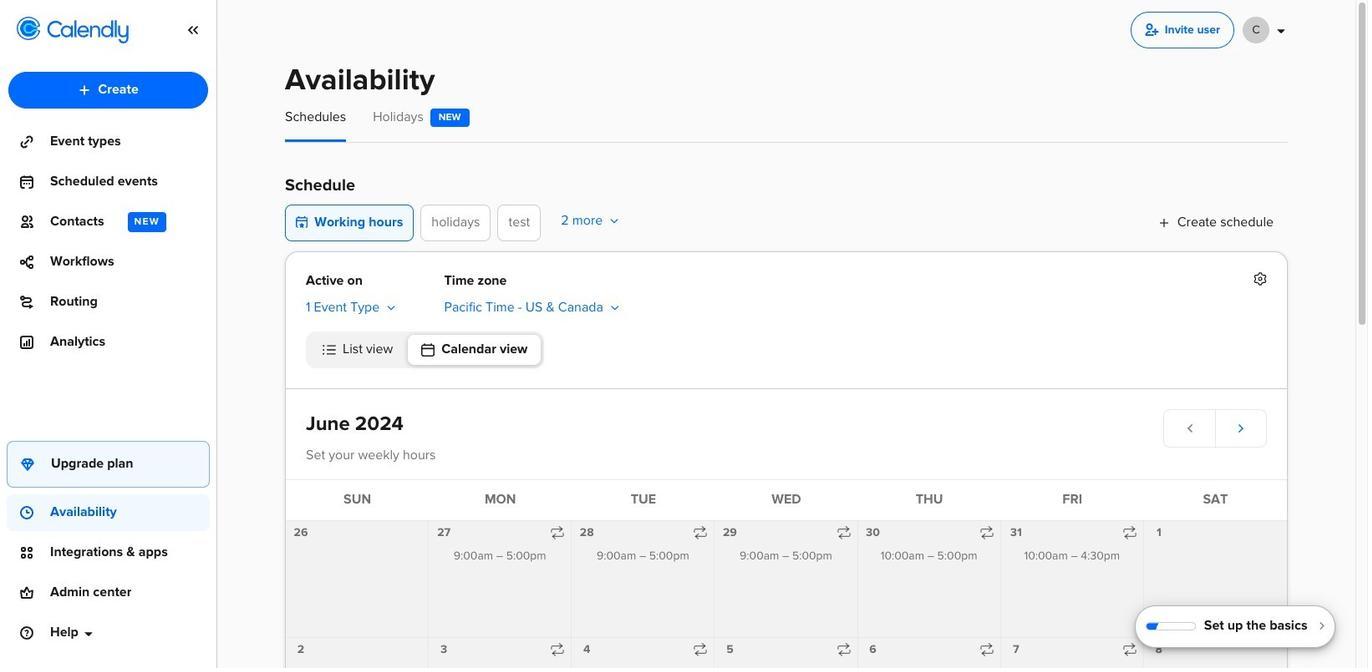 Task type: locate. For each thing, give the bounding box(es) containing it.
go to previous month image
[[1184, 422, 1197, 435]]

main navigation element
[[0, 0, 217, 669]]



Task type: describe. For each thing, give the bounding box(es) containing it.
calendly image
[[47, 20, 129, 43]]



